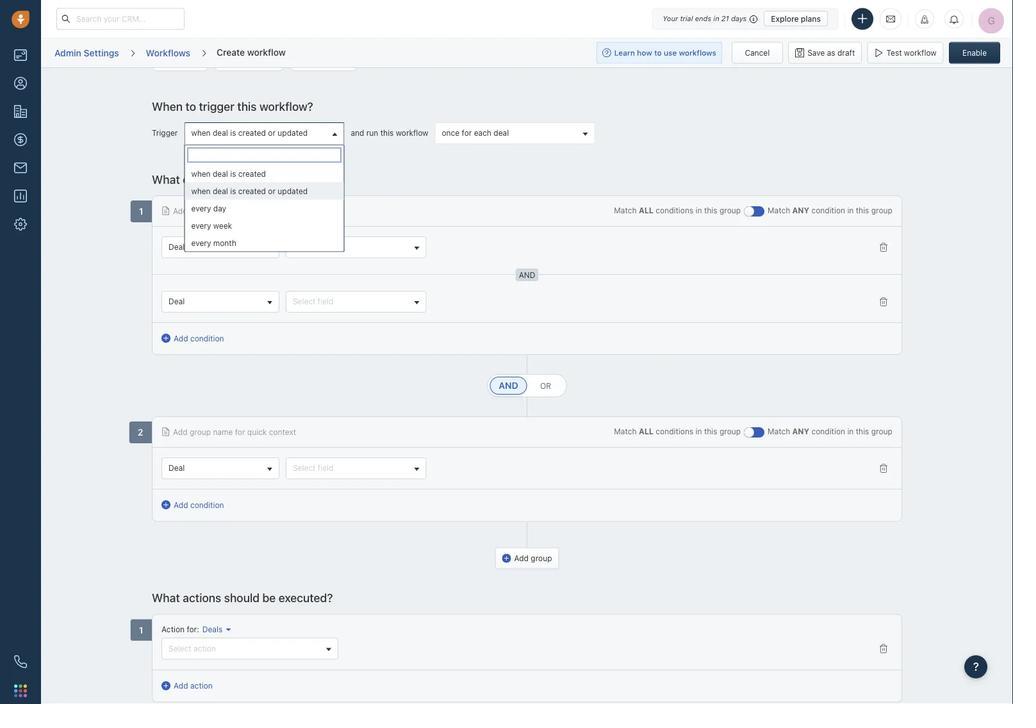 Task type: describe. For each thing, give the bounding box(es) containing it.
all for select field button corresponding to 3rd deal button from the bottom
[[639, 206, 654, 215]]

met?
[[295, 173, 321, 186]]

for inside button
[[462, 129, 472, 138]]

freshworks switcher image
[[14, 685, 27, 697]]

deal for 3rd deal button from the bottom
[[169, 243, 185, 252]]

deal for second deal button from the bottom
[[169, 297, 185, 306]]

deal inside when deal is created or updated option
[[213, 186, 228, 195]]

name for 3rd deal button from the bottom
[[213, 207, 233, 216]]

cancel
[[745, 48, 770, 57]]

plans
[[801, 14, 821, 23]]

1 add condition link from the top
[[162, 333, 224, 344]]

to
[[185, 100, 196, 113]]

when deal is created or updated inside when deal is created or updated dropdown button
[[191, 129, 308, 138]]

deal for 1st deal button from the bottom of the page
[[169, 464, 185, 473]]

is inside option
[[230, 186, 236, 195]]

select inside select action button
[[169, 644, 191, 653]]

trial
[[680, 14, 693, 23]]

should for conditions
[[241, 173, 276, 186]]

select for 3rd deal button from the bottom
[[293, 243, 316, 252]]

group inside 'button'
[[531, 554, 552, 563]]

admin
[[54, 47, 81, 58]]

select field for select field button associated with second deal button from the bottom
[[293, 297, 333, 306]]

Search your CRM... text field
[[56, 8, 185, 30]]

should for actions
[[224, 591, 260, 605]]

quick for 3rd deal button from the bottom
[[247, 207, 267, 216]]

be for met?
[[279, 173, 292, 186]]

enable
[[962, 48, 987, 57]]

workflow for create workflow
[[247, 47, 286, 57]]

action for :
[[162, 625, 199, 634]]

every for every week
[[191, 221, 211, 230]]

updated inside option
[[278, 186, 308, 195]]

every week option
[[185, 217, 344, 234]]

deals button
[[199, 624, 231, 635]]

all for select field button corresponding to 1st deal button from the bottom of the page
[[639, 427, 654, 436]]

save as draft
[[807, 48, 855, 57]]

add action button
[[162, 680, 226, 693]]

workflows link
[[145, 43, 191, 63]]

deals
[[202, 625, 223, 634]]

conditions for 3rd deal button from the bottom
[[656, 206, 693, 215]]

week
[[213, 221, 232, 230]]

admin settings link
[[54, 43, 120, 63]]

updated inside dropdown button
[[278, 129, 308, 138]]

when deal is created option
[[185, 165, 344, 182]]

every for every month
[[191, 238, 211, 247]]

created for when deal is created or updated dropdown button
[[238, 129, 266, 138]]

or inside option
[[268, 186, 276, 195]]

enable button
[[949, 42, 1000, 64]]

quick for 1st deal button from the bottom of the page
[[247, 428, 267, 437]]

add condition for 1st add condition link from the bottom of the page
[[174, 501, 224, 510]]

2 add condition link from the top
[[162, 500, 224, 511]]

select action
[[169, 644, 216, 653]]

month
[[213, 238, 236, 247]]

what for what conditions should be met?
[[152, 173, 180, 186]]

add action link
[[162, 680, 213, 692]]

your
[[663, 14, 678, 23]]

3 deal button from the top
[[162, 458, 279, 480]]

workflow?
[[259, 100, 313, 113]]

cancel button
[[732, 42, 783, 64]]

or inside dropdown button
[[268, 129, 276, 138]]

when deal is created or updated option
[[185, 182, 344, 200]]

once for each deal
[[442, 129, 509, 138]]

select field button for 3rd deal button from the bottom
[[286, 237, 427, 259]]

what conditions should be met?
[[152, 173, 321, 186]]

deal inside when deal is created or updated dropdown button
[[213, 129, 228, 138]]

2 vertical spatial or
[[540, 382, 551, 391]]

what for what actions should be executed?
[[152, 591, 180, 605]]

as
[[827, 48, 835, 57]]

once for each deal button
[[435, 123, 595, 144]]

add condition for 2nd add condition link from the bottom
[[174, 334, 224, 343]]

trigger
[[199, 100, 234, 113]]

every month option
[[185, 234, 344, 252]]

or link
[[527, 377, 564, 395]]

when to trigger this workflow?
[[152, 100, 313, 113]]

every month
[[191, 238, 236, 247]]

test workflow
[[887, 48, 937, 57]]

explore plans
[[771, 14, 821, 23]]

deal inside once for each deal button
[[494, 129, 509, 138]]

create
[[217, 47, 245, 57]]

match all conditions in this group for 3rd deal button from the bottom
[[614, 206, 741, 215]]

add for add action link
[[174, 682, 188, 691]]

add action
[[174, 682, 213, 691]]

context for 3rd deal button from the bottom
[[269, 207, 296, 216]]

what actions should be executed?
[[152, 591, 333, 605]]

every day option
[[185, 200, 344, 217]]

day
[[213, 204, 226, 213]]

once
[[442, 129, 460, 138]]

be for executed?
[[262, 591, 276, 605]]

1 deal button from the top
[[162, 237, 279, 259]]

select field for select field button corresponding to 3rd deal button from the bottom
[[293, 243, 333, 252]]

save as draft button
[[788, 42, 862, 64]]

when deal is created
[[191, 169, 266, 178]]

when for list box containing when deal is created
[[191, 169, 211, 178]]

when for when deal is created or updated dropdown button
[[191, 129, 211, 138]]

deal inside when deal is created option
[[213, 169, 228, 178]]

draft
[[837, 48, 855, 57]]

test workflow button
[[867, 42, 944, 64]]

match any condition in this group for 3rd deal button from the bottom
[[768, 206, 893, 215]]

add for 1st add condition link from the bottom of the page
[[174, 501, 188, 510]]

select for 1st deal button from the bottom of the page
[[293, 464, 316, 473]]

field for select field button corresponding to 3rd deal button from the bottom
[[318, 243, 333, 252]]

2 deal button from the top
[[162, 291, 279, 313]]

settings
[[84, 47, 119, 58]]

add for 2nd add condition link from the bottom
[[174, 334, 188, 343]]

add group button
[[495, 548, 559, 570]]



Task type: vqa. For each thing, say whether or not it's contained in the screenshot.
other
no



Task type: locate. For each thing, give the bounding box(es) containing it.
0 vertical spatial field
[[318, 243, 333, 252]]

when
[[191, 129, 211, 138], [191, 169, 211, 178], [191, 186, 211, 195]]

group
[[720, 206, 741, 215], [871, 206, 893, 215], [190, 207, 211, 216], [720, 427, 741, 436], [871, 427, 893, 436], [190, 428, 211, 437], [531, 554, 552, 563]]

0 vertical spatial created
[[238, 129, 266, 138]]

select field button for second deal button from the bottom
[[286, 291, 427, 313]]

2 what from the top
[[152, 591, 180, 605]]

when inside option
[[191, 186, 211, 195]]

2 quick from the top
[[247, 428, 267, 437]]

2 vertical spatial every
[[191, 238, 211, 247]]

name
[[213, 207, 233, 216], [213, 428, 233, 437]]

0 vertical spatial any
[[792, 206, 809, 215]]

1 field from the top
[[318, 243, 333, 252]]

action inside button
[[190, 682, 213, 691]]

1 any from the top
[[792, 206, 809, 215]]

2 any from the top
[[792, 427, 809, 436]]

1 select field from the top
[[293, 243, 333, 252]]

add inside 'button'
[[514, 554, 529, 563]]

21
[[721, 14, 729, 23]]

1 vertical spatial conditions
[[656, 206, 693, 215]]

select field button
[[286, 237, 427, 259], [286, 291, 427, 313], [286, 458, 427, 480]]

workflow for test workflow
[[904, 48, 937, 57]]

every week
[[191, 221, 232, 230]]

0 vertical spatial select field button
[[286, 237, 427, 259]]

0 vertical spatial updated
[[278, 129, 308, 138]]

1 context from the top
[[269, 207, 296, 216]]

and run this workflow
[[351, 129, 428, 138]]

0 vertical spatial name
[[213, 207, 233, 216]]

0 vertical spatial match any condition in this group
[[768, 206, 893, 215]]

3 created from the top
[[238, 186, 266, 195]]

action
[[194, 644, 216, 653], [190, 682, 213, 691]]

1 vertical spatial add condition link
[[162, 500, 224, 511]]

actions
[[183, 591, 221, 605]]

days
[[731, 14, 747, 23]]

0 vertical spatial all
[[639, 206, 654, 215]]

2 match all conditions in this group from the top
[[614, 427, 741, 436]]

name for 1st deal button from the bottom of the page
[[213, 428, 233, 437]]

2 select field from the top
[[293, 297, 333, 306]]

phone element
[[8, 649, 33, 675]]

1 vertical spatial every
[[191, 221, 211, 230]]

should right actions
[[224, 591, 260, 605]]

3 deal from the top
[[169, 464, 185, 473]]

None search field
[[187, 148, 341, 162]]

1 vertical spatial select field
[[293, 297, 333, 306]]

1 vertical spatial select field button
[[286, 291, 427, 313]]

0 vertical spatial quick
[[247, 207, 267, 216]]

workflow
[[247, 47, 286, 57], [904, 48, 937, 57], [396, 129, 428, 138]]

action down select action
[[190, 682, 213, 691]]

admin settings
[[54, 47, 119, 58]]

is inside option
[[230, 169, 236, 178]]

when inside dropdown button
[[191, 129, 211, 138]]

0 vertical spatial be
[[279, 173, 292, 186]]

1 vertical spatial match any condition in this group
[[768, 427, 893, 436]]

action down :
[[194, 644, 216, 653]]

when
[[152, 100, 183, 113]]

context
[[269, 207, 296, 216], [269, 428, 296, 437]]

conditions
[[183, 173, 238, 186], [656, 206, 693, 215], [656, 427, 693, 436]]

is inside dropdown button
[[230, 129, 236, 138]]

1 vertical spatial deal button
[[162, 291, 279, 313]]

phone image
[[14, 656, 27, 668]]

1 select field button from the top
[[286, 237, 427, 259]]

0 horizontal spatial workflow
[[247, 47, 286, 57]]

2 when deal is created or updated from the top
[[191, 186, 308, 195]]

1 what from the top
[[152, 173, 180, 186]]

1 all from the top
[[639, 206, 654, 215]]

workflows
[[146, 47, 190, 58]]

0 vertical spatial deal
[[169, 243, 185, 252]]

add for add group 'button'
[[514, 554, 529, 563]]

updated
[[278, 129, 308, 138], [278, 186, 308, 195]]

1 vertical spatial match all conditions in this group
[[614, 427, 741, 436]]

match all conditions in this group
[[614, 206, 741, 215], [614, 427, 741, 436]]

workflow inside test workflow button
[[904, 48, 937, 57]]

1 vertical spatial created
[[238, 169, 266, 178]]

created
[[238, 129, 266, 138], [238, 169, 266, 178], [238, 186, 266, 195]]

match all conditions in this group for 1st deal button from the bottom of the page
[[614, 427, 741, 436]]

your trial ends in 21 days
[[663, 14, 747, 23]]

workflow left once
[[396, 129, 428, 138]]

and
[[351, 129, 364, 138], [499, 381, 518, 391], [500, 382, 517, 391]]

2 add condition from the top
[[174, 501, 224, 510]]

1 vertical spatial add group name for quick context
[[173, 428, 296, 437]]

list box
[[185, 165, 344, 252]]

add group name for quick context
[[173, 207, 296, 216], [173, 428, 296, 437]]

1 horizontal spatial workflow
[[396, 129, 428, 138]]

updated down workflow?
[[278, 129, 308, 138]]

2 name from the top
[[213, 428, 233, 437]]

add condition
[[174, 334, 224, 343], [174, 501, 224, 510]]

1 vertical spatial updated
[[278, 186, 308, 195]]

1 vertical spatial all
[[639, 427, 654, 436]]

select field button for 1st deal button from the bottom of the page
[[286, 458, 427, 480]]

this
[[237, 100, 257, 113], [380, 129, 394, 138], [704, 206, 717, 215], [856, 206, 869, 215], [704, 427, 717, 436], [856, 427, 869, 436]]

2 created from the top
[[238, 169, 266, 178]]

add inside button
[[174, 682, 188, 691]]

1 vertical spatial context
[[269, 428, 296, 437]]

be
[[279, 173, 292, 186], [262, 591, 276, 605]]

add group name for quick context for 1st deal button from the bottom of the page
[[173, 428, 296, 437]]

create workflow
[[217, 47, 286, 57]]

1 vertical spatial or
[[268, 186, 276, 195]]

created down when to trigger this workflow?
[[238, 129, 266, 138]]

any for select field button corresponding to 1st deal button from the bottom of the page
[[792, 427, 809, 436]]

select field for select field button corresponding to 1st deal button from the bottom of the page
[[293, 464, 333, 473]]

1 match all conditions in this group from the top
[[614, 206, 741, 215]]

when deal is created or updated up every day option
[[191, 186, 308, 195]]

3 every from the top
[[191, 238, 211, 247]]

select
[[293, 243, 316, 252], [293, 297, 316, 306], [293, 464, 316, 473], [169, 644, 191, 653]]

1 vertical spatial when
[[191, 169, 211, 178]]

explore plans link
[[764, 11, 828, 26]]

1 vertical spatial add condition
[[174, 501, 224, 510]]

1 is from the top
[[230, 129, 236, 138]]

0 vertical spatial action
[[194, 644, 216, 653]]

3 field from the top
[[318, 464, 333, 473]]

list box containing when deal is created
[[185, 165, 344, 252]]

select for second deal button from the bottom
[[293, 297, 316, 306]]

0 vertical spatial when deal is created or updated
[[191, 129, 308, 138]]

0 vertical spatial what
[[152, 173, 180, 186]]

2 vertical spatial select field
[[293, 464, 333, 473]]

2 vertical spatial deal button
[[162, 458, 279, 480]]

when deal is created or updated
[[191, 129, 308, 138], [191, 186, 308, 195]]

action
[[162, 625, 185, 634]]

2 vertical spatial field
[[318, 464, 333, 473]]

created inside option
[[238, 186, 266, 195]]

or
[[268, 129, 276, 138], [268, 186, 276, 195], [540, 382, 551, 391]]

3 when from the top
[[191, 186, 211, 195]]

created up every day option
[[238, 186, 266, 195]]

every left day
[[191, 204, 211, 213]]

should
[[241, 173, 276, 186], [224, 591, 260, 605]]

0 vertical spatial conditions
[[183, 173, 238, 186]]

be left executed?
[[262, 591, 276, 605]]

be left met?
[[279, 173, 292, 186]]

save
[[807, 48, 825, 57]]

group
[[152, 41, 902, 78]]

1 vertical spatial when deal is created or updated
[[191, 186, 308, 195]]

1 vertical spatial action
[[190, 682, 213, 691]]

condition
[[812, 206, 845, 215], [190, 334, 224, 343], [812, 427, 845, 436], [190, 501, 224, 510]]

action for add action
[[190, 682, 213, 691]]

1 horizontal spatial be
[[279, 173, 292, 186]]

is for when deal is created or updated dropdown button
[[230, 129, 236, 138]]

1 when deal is created or updated from the top
[[191, 129, 308, 138]]

0 vertical spatial add condition link
[[162, 333, 224, 344]]

deal
[[213, 129, 228, 138], [494, 129, 509, 138], [213, 169, 228, 178], [213, 186, 228, 195]]

match
[[614, 206, 637, 215], [768, 206, 790, 215], [614, 427, 637, 436], [768, 427, 790, 436]]

2 every from the top
[[191, 221, 211, 230]]

is down when to trigger this workflow?
[[230, 129, 236, 138]]

2 vertical spatial conditions
[[656, 427, 693, 436]]

1 vertical spatial field
[[318, 297, 333, 306]]

each
[[474, 129, 491, 138]]

match any condition in this group for 1st deal button from the bottom of the page
[[768, 427, 893, 436]]

2 deal from the top
[[169, 297, 185, 306]]

1 updated from the top
[[278, 129, 308, 138]]

2 updated from the top
[[278, 186, 308, 195]]

1 when from the top
[[191, 129, 211, 138]]

1 match any condition in this group from the top
[[768, 206, 893, 215]]

every
[[191, 204, 211, 213], [191, 221, 211, 230], [191, 238, 211, 247]]

1 every from the top
[[191, 204, 211, 213]]

explore
[[771, 14, 799, 23]]

context for 1st deal button from the bottom of the page
[[269, 428, 296, 437]]

workflow right create
[[247, 47, 286, 57]]

1 vertical spatial any
[[792, 427, 809, 436]]

2 context from the top
[[269, 428, 296, 437]]

0 vertical spatial add condition
[[174, 334, 224, 343]]

0 horizontal spatial be
[[262, 591, 276, 605]]

1 vertical spatial be
[[262, 591, 276, 605]]

1 vertical spatial quick
[[247, 428, 267, 437]]

any
[[792, 206, 809, 215], [792, 427, 809, 436]]

for
[[462, 129, 472, 138], [235, 207, 245, 216], [235, 428, 245, 437], [187, 625, 197, 634]]

workflow right test
[[904, 48, 937, 57]]

match any condition in this group
[[768, 206, 893, 215], [768, 427, 893, 436]]

1 quick from the top
[[247, 207, 267, 216]]

created inside dropdown button
[[238, 129, 266, 138]]

2 match any condition in this group from the top
[[768, 427, 893, 436]]

2 is from the top
[[230, 169, 236, 178]]

should up every day option
[[241, 173, 276, 186]]

field for select field button associated with second deal button from the bottom
[[318, 297, 333, 306]]

1 vertical spatial should
[[224, 591, 260, 605]]

ends
[[695, 14, 711, 23]]

1 add condition from the top
[[174, 334, 224, 343]]

0 vertical spatial match all conditions in this group
[[614, 206, 741, 215]]

2 field from the top
[[318, 297, 333, 306]]

created up when deal is created or updated option
[[238, 169, 266, 178]]

is up when deal is created or updated option
[[230, 169, 236, 178]]

1 vertical spatial is
[[230, 169, 236, 178]]

2 vertical spatial when
[[191, 186, 211, 195]]

select action button
[[162, 638, 338, 660]]

what up action
[[152, 591, 180, 605]]

1 deal from the top
[[169, 243, 185, 252]]

2 horizontal spatial workflow
[[904, 48, 937, 57]]

every for every day
[[191, 204, 211, 213]]

when deal is created or updated button
[[184, 123, 344, 144]]

:
[[197, 625, 199, 634]]

is
[[230, 129, 236, 138], [230, 169, 236, 178], [230, 186, 236, 195]]

field
[[318, 243, 333, 252], [318, 297, 333, 306], [318, 464, 333, 473]]

updated up every day option
[[278, 186, 308, 195]]

created inside option
[[238, 169, 266, 178]]

2 select field button from the top
[[286, 291, 427, 313]]

what down trigger
[[152, 173, 180, 186]]

0 vertical spatial when
[[191, 129, 211, 138]]

action inside button
[[194, 644, 216, 653]]

1 add group name for quick context from the top
[[173, 207, 296, 216]]

add
[[173, 207, 187, 216], [174, 334, 188, 343], [173, 428, 187, 437], [174, 501, 188, 510], [514, 554, 529, 563], [174, 682, 188, 691]]

when inside option
[[191, 169, 211, 178]]

1 created from the top
[[238, 129, 266, 138]]

every down every day
[[191, 221, 211, 230]]

in
[[713, 14, 719, 23], [696, 206, 702, 215], [847, 206, 854, 215], [696, 427, 702, 436], [847, 427, 854, 436]]

quick
[[247, 207, 267, 216], [247, 428, 267, 437]]

add condition link
[[162, 333, 224, 344], [162, 500, 224, 511]]

2 when from the top
[[191, 169, 211, 178]]

select field
[[293, 243, 333, 252], [293, 297, 333, 306], [293, 464, 333, 473]]

3 select field button from the top
[[286, 458, 427, 480]]

2 vertical spatial select field button
[[286, 458, 427, 480]]

0 vertical spatial every
[[191, 204, 211, 213]]

when deal is created or updated down when to trigger this workflow?
[[191, 129, 308, 138]]

1 vertical spatial deal
[[169, 297, 185, 306]]

is down when deal is created
[[230, 186, 236, 195]]

0 vertical spatial or
[[268, 129, 276, 138]]

0 vertical spatial add group name for quick context
[[173, 207, 296, 216]]

2 vertical spatial deal
[[169, 464, 185, 473]]

email image
[[886, 14, 895, 24]]

every day
[[191, 204, 226, 213]]

1 vertical spatial name
[[213, 428, 233, 437]]

1 name from the top
[[213, 207, 233, 216]]

any for select field button corresponding to 3rd deal button from the bottom
[[792, 206, 809, 215]]

executed?
[[279, 591, 333, 605]]

0 vertical spatial select field
[[293, 243, 333, 252]]

3 select field from the top
[[293, 464, 333, 473]]

3 is from the top
[[230, 186, 236, 195]]

0 vertical spatial context
[[269, 207, 296, 216]]

2 add group name for quick context from the top
[[173, 428, 296, 437]]

run
[[366, 129, 378, 138]]

conditions for 1st deal button from the bottom of the page
[[656, 427, 693, 436]]

2 vertical spatial is
[[230, 186, 236, 195]]

every down every week
[[191, 238, 211, 247]]

field for select field button corresponding to 1st deal button from the bottom of the page
[[318, 464, 333, 473]]

when deal is created or updated inside when deal is created or updated option
[[191, 186, 308, 195]]

deal button
[[162, 237, 279, 259], [162, 291, 279, 313], [162, 458, 279, 480]]

2 all from the top
[[639, 427, 654, 436]]

0 vertical spatial deal button
[[162, 237, 279, 259]]

what
[[152, 173, 180, 186], [152, 591, 180, 605]]

test
[[887, 48, 902, 57]]

is for list box containing when deal is created
[[230, 169, 236, 178]]

1 vertical spatial what
[[152, 591, 180, 605]]

all
[[639, 206, 654, 215], [639, 427, 654, 436]]

action for select action
[[194, 644, 216, 653]]

add group name for quick context for 3rd deal button from the bottom
[[173, 207, 296, 216]]

2 vertical spatial created
[[238, 186, 266, 195]]

0 vertical spatial is
[[230, 129, 236, 138]]

add group
[[514, 554, 552, 563]]

0 vertical spatial should
[[241, 173, 276, 186]]

created for list box containing when deal is created
[[238, 169, 266, 178]]

trigger
[[152, 129, 178, 138]]



